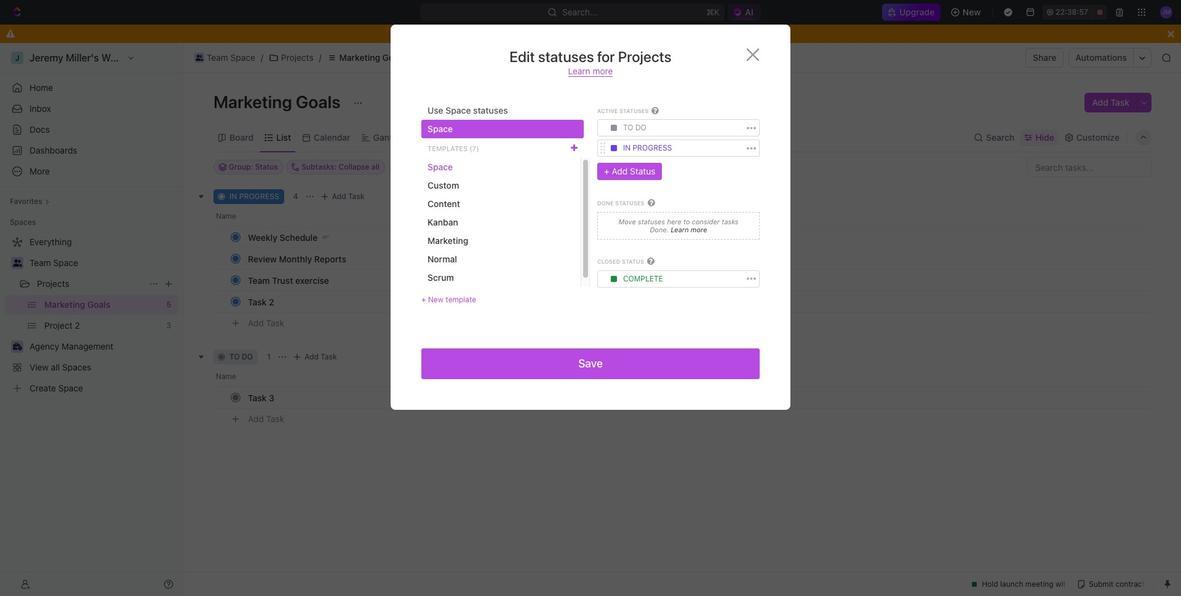 Task type: describe. For each thing, give the bounding box(es) containing it.
reports
[[314, 254, 346, 264]]

add down task 3
[[248, 414, 264, 424]]

1 horizontal spatial more
[[691, 226, 707, 234]]

⌘k
[[707, 7, 720, 17]]

calendar link
[[311, 129, 351, 146]]

add up customize
[[1092, 97, 1109, 108]]

closed status
[[597, 259, 644, 265]]

board link
[[227, 129, 254, 146]]

2
[[269, 297, 274, 307]]

home
[[30, 82, 53, 93]]

edit
[[510, 48, 535, 65]]

move statuses here to consider tasks done.
[[619, 218, 739, 234]]

1 vertical spatial marketing
[[214, 92, 292, 112]]

normal
[[428, 254, 457, 265]]

team inside sidebar navigation
[[30, 258, 51, 268]]

statuses for done
[[615, 200, 645, 207]]

+ for + new template
[[421, 295, 426, 305]]

review monthly reports link
[[245, 250, 426, 268]]

share button
[[1026, 48, 1064, 68]]

add right 1 at the bottom left
[[305, 353, 319, 362]]

0 horizontal spatial in
[[230, 192, 237, 201]]

task up customize
[[1111, 97, 1130, 108]]

marketing goals link
[[324, 50, 409, 65]]

+ for + add status
[[604, 166, 610, 177]]

learn inside edit statuses for projects learn more
[[568, 66, 591, 76]]

task 3 link
[[245, 389, 426, 407]]

templates (7)
[[428, 144, 479, 152]]

schedule
[[280, 232, 318, 243]]

search button
[[970, 129, 1018, 146]]

1 / from the left
[[261, 52, 263, 63]]

marketing inside edit statuses for projects dialog
[[428, 236, 468, 246]]

weekly schedule link
[[245, 229, 426, 246]]

statuses for edit
[[538, 48, 594, 65]]

statuses up '(7)'
[[473, 105, 508, 116]]

review
[[248, 254, 277, 264]]

‎task 2
[[248, 297, 274, 307]]

templates
[[428, 144, 468, 152]]

(7)
[[470, 144, 479, 152]]

here
[[667, 218, 682, 226]]

add task up 'task 3' link
[[305, 353, 337, 362]]

task down 2
[[266, 318, 284, 328]]

2 horizontal spatial team
[[248, 275, 270, 286]]

0 horizontal spatial projects link
[[37, 274, 144, 294]]

progress inside edit statuses for projects dialog
[[633, 144, 672, 153]]

22:38:57 button
[[1043, 5, 1108, 20]]

table
[[419, 132, 441, 142]]

add task for 'add task' button under ‎task 2
[[248, 318, 284, 328]]

active
[[597, 108, 618, 114]]

0 horizontal spatial to
[[230, 353, 240, 362]]

add task button down ‎task 2
[[242, 316, 289, 331]]

done.
[[650, 226, 669, 234]]

weekly schedule
[[248, 232, 318, 243]]

calendar
[[314, 132, 351, 142]]

team trust exercise
[[248, 275, 329, 286]]

team trust exercise link
[[245, 272, 426, 290]]

1 horizontal spatial to
[[623, 123, 633, 133]]

4
[[293, 192, 298, 201]]

monthly
[[279, 254, 312, 264]]

0 vertical spatial marketing goals
[[339, 52, 406, 63]]

add down ‎task
[[248, 318, 264, 328]]

new inside edit statuses for projects dialog
[[428, 295, 444, 305]]

custom
[[428, 180, 459, 191]]

dashboards link
[[5, 141, 178, 161]]

save
[[578, 358, 603, 370]]

edit statuses for projects dialog
[[391, 25, 791, 410]]

1 vertical spatial goals
[[296, 92, 341, 112]]

1 vertical spatial do
[[242, 353, 253, 362]]

statuses for move
[[638, 218, 665, 226]]

customize
[[1077, 132, 1120, 142]]

favorites
[[10, 197, 42, 206]]

active statuses
[[597, 108, 649, 114]]

automations button
[[1070, 49, 1133, 67]]

new button
[[946, 2, 988, 22]]

1 vertical spatial in progress
[[230, 192, 279, 201]]

template
[[446, 295, 476, 305]]

content
[[428, 199, 460, 209]]

use space statuses
[[428, 105, 508, 116]]

upgrade link
[[882, 4, 941, 21]]

1 vertical spatial learn more link
[[669, 226, 707, 234]]

‎task 2 link
[[245, 293, 426, 311]]

add task button up 'task 3' link
[[290, 350, 342, 365]]

trust
[[272, 275, 293, 286]]

add task up weekly schedule link
[[332, 192, 365, 201]]

done
[[597, 200, 614, 207]]

0 horizontal spatial to do
[[230, 353, 253, 362]]

space inside sidebar navigation
[[53, 258, 78, 268]]

search...
[[563, 7, 598, 17]]

1 vertical spatial team space link
[[30, 254, 176, 273]]

review monthly reports
[[248, 254, 346, 264]]

move
[[619, 218, 636, 226]]

task down 3
[[266, 414, 284, 424]]

share
[[1033, 52, 1057, 63]]

inbox link
[[5, 99, 178, 119]]



Task type: locate. For each thing, give the bounding box(es) containing it.
weekly
[[248, 232, 277, 243]]

0 horizontal spatial do
[[242, 353, 253, 362]]

more
[[593, 66, 613, 76], [691, 226, 707, 234]]

add task for 'add task' button above customize
[[1092, 97, 1130, 108]]

new down scrum
[[428, 295, 444, 305]]

tree containing team space
[[5, 233, 178, 399]]

use
[[428, 105, 443, 116]]

docs
[[30, 124, 50, 135]]

statuses
[[538, 48, 594, 65], [473, 105, 508, 116], [620, 108, 649, 114], [615, 200, 645, 207], [638, 218, 665, 226]]

dashboards
[[30, 145, 77, 156]]

home link
[[5, 78, 178, 98]]

Search tasks... text field
[[1028, 158, 1151, 177]]

statuses up move
[[615, 200, 645, 207]]

statuses inside edit statuses for projects learn more
[[538, 48, 594, 65]]

goals inside marketing goals link
[[383, 52, 406, 63]]

learn more link down for on the right top
[[568, 66, 613, 77]]

more down for on the right top
[[593, 66, 613, 76]]

1 horizontal spatial team
[[207, 52, 228, 63]]

0 horizontal spatial team space
[[30, 258, 78, 268]]

upgrade
[[899, 7, 935, 17]]

add task button
[[1085, 93, 1137, 113], [317, 190, 370, 204], [242, 316, 289, 331], [290, 350, 342, 365], [242, 412, 289, 427]]

hide button
[[1021, 129, 1058, 146]]

learn down here
[[671, 226, 689, 234]]

more inside edit statuses for projects learn more
[[593, 66, 613, 76]]

1 horizontal spatial projects link
[[266, 50, 317, 65]]

1 horizontal spatial team space
[[207, 52, 255, 63]]

gantt
[[373, 132, 396, 142]]

projects inside edit statuses for projects learn more
[[618, 48, 672, 65]]

1 vertical spatial team
[[30, 258, 51, 268]]

0 horizontal spatial learn more link
[[568, 66, 613, 77]]

complete
[[623, 274, 663, 283]]

tasks
[[722, 218, 739, 226]]

1 horizontal spatial user group image
[[196, 55, 203, 61]]

new
[[963, 7, 981, 17], [428, 295, 444, 305]]

1 horizontal spatial learn more link
[[669, 226, 707, 234]]

projects link
[[266, 50, 317, 65], [37, 274, 144, 294]]

list
[[276, 132, 291, 142]]

team space
[[207, 52, 255, 63], [30, 258, 78, 268]]

+ up done
[[604, 166, 610, 177]]

0 horizontal spatial in progress
[[230, 192, 279, 201]]

progress up status
[[633, 144, 672, 153]]

in progress left 4
[[230, 192, 279, 201]]

goals
[[383, 52, 406, 63], [296, 92, 341, 112]]

kanban
[[428, 217, 458, 228]]

add inside edit statuses for projects dialog
[[612, 166, 628, 177]]

add task button down task 3
[[242, 412, 289, 427]]

save button
[[421, 349, 760, 380]]

0 horizontal spatial progress
[[239, 192, 279, 201]]

1 vertical spatial +
[[421, 295, 426, 305]]

0 vertical spatial learn
[[568, 66, 591, 76]]

1 horizontal spatial progress
[[633, 144, 672, 153]]

0 vertical spatial +
[[604, 166, 610, 177]]

1 horizontal spatial +
[[604, 166, 610, 177]]

scrum
[[428, 273, 454, 283]]

0 vertical spatial goals
[[383, 52, 406, 63]]

1 horizontal spatial marketing
[[339, 52, 380, 63]]

space
[[230, 52, 255, 63], [446, 105, 471, 116], [428, 124, 453, 134], [428, 162, 453, 172], [53, 258, 78, 268]]

to do
[[623, 123, 647, 133], [230, 353, 253, 362]]

0 vertical spatial more
[[593, 66, 613, 76]]

tree inside sidebar navigation
[[5, 233, 178, 399]]

1 vertical spatial to
[[684, 218, 690, 226]]

0 vertical spatial team space
[[207, 52, 255, 63]]

1 horizontal spatial team space link
[[191, 50, 258, 65]]

statuses inside move statuses here to consider tasks done.
[[638, 218, 665, 226]]

2 / from the left
[[319, 52, 322, 63]]

2 vertical spatial marketing
[[428, 236, 468, 246]]

add up weekly schedule link
[[332, 192, 346, 201]]

in down board link
[[230, 192, 237, 201]]

add task up customize
[[1092, 97, 1130, 108]]

1
[[267, 353, 271, 362]]

22:38:57
[[1056, 7, 1089, 17]]

add task button up customize
[[1085, 93, 1137, 113]]

more down "consider"
[[691, 226, 707, 234]]

status
[[622, 259, 644, 265]]

0 vertical spatial to do
[[623, 123, 647, 133]]

edit statuses for projects learn more
[[510, 48, 672, 76]]

add task for 'add task' button underneath task 3
[[248, 414, 284, 424]]

team space inside sidebar navigation
[[30, 258, 78, 268]]

1 vertical spatial new
[[428, 295, 444, 305]]

task inside 'task 3' link
[[248, 393, 267, 403]]

new inside button
[[963, 7, 981, 17]]

1 vertical spatial learn
[[671, 226, 689, 234]]

task up 'task 3' link
[[321, 353, 337, 362]]

1 vertical spatial to do
[[230, 353, 253, 362]]

learn more link
[[568, 66, 613, 77], [669, 226, 707, 234]]

task
[[1111, 97, 1130, 108], [348, 192, 365, 201], [266, 318, 284, 328], [321, 353, 337, 362], [248, 393, 267, 403], [266, 414, 284, 424]]

to right dropdown menu icon
[[623, 123, 633, 133]]

0 vertical spatial in progress
[[623, 144, 672, 153]]

in
[[623, 144, 631, 153], [230, 192, 237, 201]]

statuses up done.
[[638, 218, 665, 226]]

to left 1 at the bottom left
[[230, 353, 240, 362]]

learn down search...
[[568, 66, 591, 76]]

progress
[[633, 144, 672, 153], [239, 192, 279, 201]]

0 horizontal spatial marketing
[[214, 92, 292, 112]]

exercise
[[295, 275, 329, 286]]

dropdown menu image
[[611, 145, 617, 152]]

to
[[623, 123, 633, 133], [684, 218, 690, 226], [230, 353, 240, 362]]

progress left 4
[[239, 192, 279, 201]]

in progress inside edit statuses for projects dialog
[[623, 144, 672, 153]]

projects inside sidebar navigation
[[37, 279, 69, 289]]

+ add status
[[604, 166, 656, 177]]

marketing goals
[[339, 52, 406, 63], [214, 92, 344, 112]]

0 vertical spatial new
[[963, 7, 981, 17]]

1 vertical spatial team space
[[30, 258, 78, 268]]

favorites button
[[5, 194, 55, 209]]

1 vertical spatial more
[[691, 226, 707, 234]]

statuses left for on the right top
[[538, 48, 594, 65]]

hide
[[1036, 132, 1055, 142]]

inbox
[[30, 103, 51, 114]]

user group image
[[196, 55, 203, 61], [13, 260, 22, 267]]

to do left 1 at the bottom left
[[230, 353, 253, 362]]

learn
[[568, 66, 591, 76], [671, 226, 689, 234]]

in right dropdown menu image
[[623, 144, 631, 153]]

learn more link down here
[[669, 226, 707, 234]]

gantt link
[[371, 129, 396, 146]]

1 horizontal spatial new
[[963, 7, 981, 17]]

projects
[[618, 48, 672, 65], [281, 52, 314, 63], [37, 279, 69, 289]]

2 horizontal spatial to
[[684, 218, 690, 226]]

+ new template
[[421, 295, 476, 305]]

1 horizontal spatial goals
[[383, 52, 406, 63]]

add task button up weekly schedule link
[[317, 190, 370, 204]]

list link
[[274, 129, 291, 146]]

dropdown menu image
[[611, 125, 617, 131]]

do left 1 at the bottom left
[[242, 353, 253, 362]]

0 vertical spatial progress
[[633, 144, 672, 153]]

user group image inside sidebar navigation
[[13, 260, 22, 267]]

to inside move statuses here to consider tasks done.
[[684, 218, 690, 226]]

0 horizontal spatial projects
[[37, 279, 69, 289]]

1 horizontal spatial learn
[[671, 226, 689, 234]]

0 horizontal spatial goals
[[296, 92, 341, 112]]

add task down task 3
[[248, 414, 284, 424]]

1 vertical spatial progress
[[239, 192, 279, 201]]

0 horizontal spatial /
[[261, 52, 263, 63]]

0 vertical spatial user group image
[[196, 55, 203, 61]]

spaces
[[10, 218, 36, 227]]

0 vertical spatial marketing
[[339, 52, 380, 63]]

sidebar navigation
[[0, 43, 184, 597]]

0 vertical spatial do
[[636, 123, 647, 133]]

team
[[207, 52, 228, 63], [30, 258, 51, 268], [248, 275, 270, 286]]

0 horizontal spatial team
[[30, 258, 51, 268]]

0 vertical spatial team space link
[[191, 50, 258, 65]]

learn more
[[669, 226, 707, 234]]

in progress up status
[[623, 144, 672, 153]]

marketing
[[339, 52, 380, 63], [214, 92, 292, 112], [428, 236, 468, 246]]

for
[[597, 48, 615, 65]]

/
[[261, 52, 263, 63], [319, 52, 322, 63]]

in progress
[[623, 144, 672, 153], [230, 192, 279, 201]]

0 vertical spatial team
[[207, 52, 228, 63]]

1 horizontal spatial projects
[[281, 52, 314, 63]]

statuses right active
[[620, 108, 649, 114]]

task left 3
[[248, 393, 267, 403]]

0 horizontal spatial more
[[593, 66, 613, 76]]

2 horizontal spatial projects
[[618, 48, 672, 65]]

1 vertical spatial user group image
[[13, 260, 22, 267]]

add task
[[1092, 97, 1130, 108], [332, 192, 365, 201], [248, 318, 284, 328], [305, 353, 337, 362], [248, 414, 284, 424]]

0 horizontal spatial learn
[[568, 66, 591, 76]]

to do inside edit statuses for projects dialog
[[623, 123, 647, 133]]

1 horizontal spatial /
[[319, 52, 322, 63]]

0 horizontal spatial user group image
[[13, 260, 22, 267]]

2 vertical spatial to
[[230, 353, 240, 362]]

docs link
[[5, 120, 178, 140]]

add left status
[[612, 166, 628, 177]]

statuses for active
[[620, 108, 649, 114]]

0 vertical spatial in
[[623, 144, 631, 153]]

0 horizontal spatial team space link
[[30, 254, 176, 273]]

marketing inside marketing goals link
[[339, 52, 380, 63]]

do down active statuses on the top right
[[636, 123, 647, 133]]

search
[[986, 132, 1015, 142]]

1 horizontal spatial to do
[[623, 123, 647, 133]]

‎task
[[248, 297, 267, 307]]

2 vertical spatial team
[[248, 275, 270, 286]]

0 vertical spatial learn more link
[[568, 66, 613, 77]]

1 horizontal spatial in progress
[[623, 144, 672, 153]]

to do down active statuses on the top right
[[623, 123, 647, 133]]

to up learn more
[[684, 218, 690, 226]]

0 vertical spatial projects link
[[266, 50, 317, 65]]

add task down ‎task 2
[[248, 318, 284, 328]]

done statuses
[[597, 200, 645, 207]]

closed
[[597, 259, 620, 265]]

0 vertical spatial to
[[623, 123, 633, 133]]

0 horizontal spatial new
[[428, 295, 444, 305]]

1 horizontal spatial in
[[623, 144, 631, 153]]

in inside edit statuses for projects dialog
[[623, 144, 631, 153]]

do inside edit statuses for projects dialog
[[636, 123, 647, 133]]

3
[[269, 393, 274, 403]]

2 horizontal spatial marketing
[[428, 236, 468, 246]]

new right 'upgrade'
[[963, 7, 981, 17]]

task up weekly schedule link
[[348, 192, 365, 201]]

task 3
[[248, 393, 274, 403]]

1 vertical spatial marketing goals
[[214, 92, 344, 112]]

+ left template
[[421, 295, 426, 305]]

do
[[636, 123, 647, 133], [242, 353, 253, 362]]

1 vertical spatial in
[[230, 192, 237, 201]]

table link
[[416, 129, 441, 146]]

status
[[630, 166, 656, 177]]

consider
[[692, 218, 720, 226]]

customize button
[[1061, 129, 1124, 146]]

automations
[[1076, 52, 1127, 63]]

0 horizontal spatial +
[[421, 295, 426, 305]]

board
[[230, 132, 254, 142]]

tree
[[5, 233, 178, 399]]

1 horizontal spatial do
[[636, 123, 647, 133]]

1 vertical spatial projects link
[[37, 274, 144, 294]]



Task type: vqa. For each thing, say whether or not it's contained in the screenshot.
‎TASK 2 'LINK'
yes



